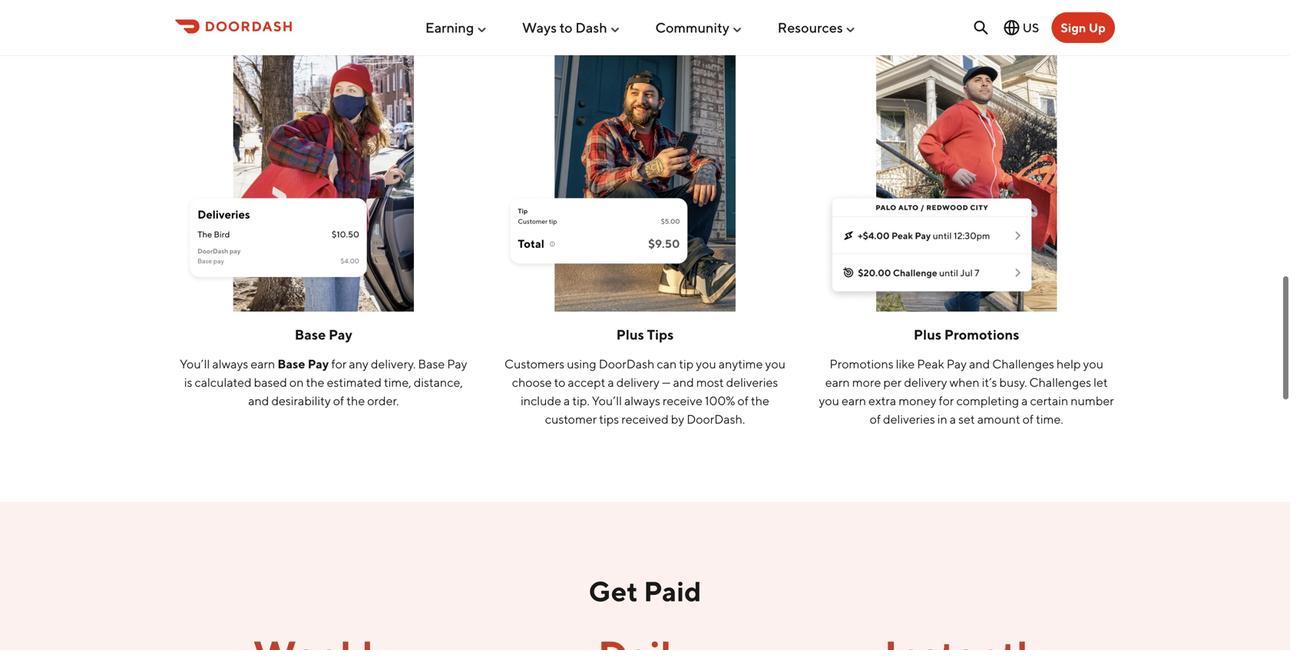Task type: vqa. For each thing, say whether or not it's contained in the screenshot.
order.
yes



Task type: locate. For each thing, give the bounding box(es) containing it.
the right on
[[306, 375, 325, 390]]

deliveries
[[727, 375, 779, 390], [884, 412, 936, 427]]

dx - earn - base pay (new) image
[[175, 46, 472, 312]]

0 vertical spatial and
[[970, 357, 991, 372]]

1 vertical spatial doordash
[[687, 412, 743, 427]]

1 horizontal spatial always
[[625, 394, 661, 409]]

pay inside for any delivery. base pay is calculated based on the estimated time, distance, and desirability of the order.
[[447, 357, 468, 372]]

you
[[696, 357, 717, 372], [766, 357, 786, 372], [1084, 357, 1104, 372], [819, 394, 840, 409]]

time.
[[1037, 412, 1064, 427]]

plus up peak
[[914, 327, 942, 343]]

of down estimated
[[333, 394, 344, 409]]

1 delivery from the left
[[617, 375, 660, 390]]

base pay
[[295, 327, 353, 343]]

deliveries down anytime
[[727, 375, 779, 390]]

on
[[290, 375, 304, 390]]

always up calculated
[[212, 357, 248, 372]]

using
[[567, 357, 597, 372]]

extra
[[869, 394, 897, 409]]

2 horizontal spatial the
[[751, 394, 770, 409]]

delivery inside promotions like peak pay and challenges help you earn more per delivery when it's busy. challenges let you earn extra money for completing a certain number of deliveries in a set amount of time.
[[905, 375, 948, 390]]

peak
[[918, 357, 945, 372]]

for
[[331, 357, 347, 372], [939, 394, 955, 409]]

the down estimated
[[347, 394, 365, 409]]

doordash down 100%
[[687, 412, 743, 427]]

1 vertical spatial challenges
[[1030, 375, 1092, 390]]

2 horizontal spatial and
[[970, 357, 991, 372]]

you'll up tips
[[592, 394, 622, 409]]

of
[[333, 394, 344, 409], [738, 394, 749, 409], [870, 412, 881, 427], [1023, 412, 1034, 427]]

—
[[662, 375, 671, 390]]

estimated
[[327, 375, 382, 390]]

dx pay2 image
[[497, 46, 794, 312]]

receive
[[663, 394, 703, 409]]

0 vertical spatial deliveries
[[727, 375, 779, 390]]

dash
[[576, 19, 608, 36]]

of left time.
[[1023, 412, 1034, 427]]

1 vertical spatial and
[[673, 375, 694, 390]]

to left dash
[[560, 19, 573, 36]]

earn
[[251, 357, 275, 372], [826, 375, 850, 390], [842, 394, 867, 409]]

base
[[295, 327, 326, 343], [278, 357, 305, 372], [418, 357, 445, 372]]

and inside "customers using doordash can tip you anytime you choose to accept a delivery — and most deliveries include a tip. you'll always receive 100% of the customer tips"
[[673, 375, 694, 390]]

1 horizontal spatial you'll
[[592, 394, 622, 409]]

base inside for any delivery. base pay is calculated based on the estimated time, distance, and desirability of the order.
[[418, 357, 445, 372]]

in
[[938, 412, 948, 427]]

2 vertical spatial and
[[248, 394, 269, 409]]

anytime
[[719, 357, 763, 372]]

1 horizontal spatial promotions
[[945, 327, 1020, 343]]

of down extra
[[870, 412, 881, 427]]

of inside "customers using doordash can tip you anytime you choose to accept a delivery — and most deliveries include a tip. you'll always receive 100% of the customer tips"
[[738, 394, 749, 409]]

doordash down plus tips
[[599, 357, 655, 372]]

community link
[[656, 13, 744, 42]]

0 horizontal spatial for
[[331, 357, 347, 372]]

1 horizontal spatial and
[[673, 375, 694, 390]]

0 vertical spatial doordash
[[599, 357, 655, 372]]

and right '—' on the right bottom
[[673, 375, 694, 390]]

0 horizontal spatial doordash
[[599, 357, 655, 372]]

pay up when
[[947, 357, 967, 372]]

sign up
[[1061, 20, 1106, 35]]

base for any
[[418, 357, 445, 372]]

challenges up busy.
[[993, 357, 1055, 372]]

of up .
[[738, 394, 749, 409]]

1 vertical spatial for
[[939, 394, 955, 409]]

2 delivery from the left
[[905, 375, 948, 390]]

.
[[743, 412, 745, 427]]

1 horizontal spatial for
[[939, 394, 955, 409]]

1 vertical spatial deliveries
[[884, 412, 936, 427]]

promotions
[[945, 327, 1020, 343], [830, 357, 894, 372]]

the right 100%
[[751, 394, 770, 409]]

1 vertical spatial you'll
[[592, 394, 622, 409]]

earning
[[426, 19, 474, 36]]

0 vertical spatial promotions
[[945, 327, 1020, 343]]

of inside for any delivery. base pay is calculated based on the estimated time, distance, and desirability of the order.
[[333, 394, 344, 409]]

tips
[[600, 412, 619, 427]]

dx pay3 image
[[819, 46, 1116, 312]]

challenges down help
[[1030, 375, 1092, 390]]

tip.
[[573, 394, 590, 409]]

and down based
[[248, 394, 269, 409]]

and up it's
[[970, 357, 991, 372]]

2 plus from the left
[[914, 327, 942, 343]]

doordash for can
[[599, 357, 655, 372]]

help
[[1057, 357, 1081, 372]]

you'll up is
[[180, 357, 210, 372]]

doordash inside "customers using doordash can tip you anytime you choose to accept a delivery — and most deliveries include a tip. you'll always receive 100% of the customer tips"
[[599, 357, 655, 372]]

earning link
[[426, 13, 488, 42]]

time,
[[384, 375, 412, 390]]

0 horizontal spatial and
[[248, 394, 269, 409]]

a down busy.
[[1022, 394, 1028, 409]]

always
[[212, 357, 248, 372], [625, 394, 661, 409]]

and
[[970, 357, 991, 372], [673, 375, 694, 390], [248, 394, 269, 409]]

1 vertical spatial promotions
[[830, 357, 894, 372]]

by
[[671, 412, 685, 427]]

0 horizontal spatial always
[[212, 357, 248, 372]]

distance,
[[414, 375, 463, 390]]

a right the in
[[950, 412, 957, 427]]

pay
[[329, 327, 353, 343], [308, 357, 329, 372], [447, 357, 468, 372], [947, 357, 967, 372]]

1 horizontal spatial deliveries
[[884, 412, 936, 427]]

1 horizontal spatial doordash
[[687, 412, 743, 427]]

it's
[[982, 375, 998, 390]]

doordash
[[599, 357, 655, 372], [687, 412, 743, 427]]

for up the in
[[939, 394, 955, 409]]

a
[[608, 375, 614, 390], [564, 394, 570, 409], [1022, 394, 1028, 409], [950, 412, 957, 427]]

earn down the more
[[842, 394, 867, 409]]

pay down base pay at the bottom left of the page
[[308, 357, 329, 372]]

2 vertical spatial earn
[[842, 394, 867, 409]]

for left any
[[331, 357, 347, 372]]

0 horizontal spatial deliveries
[[727, 375, 779, 390]]

us
[[1023, 20, 1040, 35]]

choose
[[512, 375, 552, 390]]

and inside promotions like peak pay and challenges help you earn more per delivery when it's busy. challenges let you earn extra money for completing a certain number of deliveries in a set amount of time.
[[970, 357, 991, 372]]

received by doordash .
[[622, 412, 745, 427]]

promotions up it's
[[945, 327, 1020, 343]]

for inside promotions like peak pay and challenges help you earn more per delivery when it's busy. challenges let you earn extra money for completing a certain number of deliveries in a set amount of time.
[[939, 394, 955, 409]]

plus left tips
[[617, 327, 644, 343]]

deliveries down the money
[[884, 412, 936, 427]]

delivery
[[617, 375, 660, 390], [905, 375, 948, 390]]

a left tip.
[[564, 394, 570, 409]]

pay up distance,
[[447, 357, 468, 372]]

any
[[349, 357, 369, 372]]

the
[[306, 375, 325, 390], [347, 394, 365, 409], [751, 394, 770, 409]]

1 horizontal spatial plus
[[914, 327, 942, 343]]

earn up based
[[251, 357, 275, 372]]

0 vertical spatial always
[[212, 357, 248, 372]]

delivery down peak
[[905, 375, 948, 390]]

certain
[[1031, 394, 1069, 409]]

0 vertical spatial earn
[[251, 357, 275, 372]]

100%
[[705, 394, 736, 409]]

most
[[697, 375, 724, 390]]

1 horizontal spatial delivery
[[905, 375, 948, 390]]

you'll inside "customers using doordash can tip you anytime you choose to accept a delivery — and most deliveries include a tip. you'll always receive 100% of the customer tips"
[[592, 394, 622, 409]]

0 vertical spatial for
[[331, 357, 347, 372]]

to inside "customers using doordash can tip you anytime you choose to accept a delivery — and most deliveries include a tip. you'll always receive 100% of the customer tips"
[[554, 375, 566, 390]]

you'll
[[180, 357, 210, 372], [592, 394, 622, 409]]

challenges
[[993, 357, 1055, 372], [1030, 375, 1092, 390]]

1 plus from the left
[[617, 327, 644, 343]]

you up most
[[696, 357, 717, 372]]

0 horizontal spatial delivery
[[617, 375, 660, 390]]

include
[[521, 394, 562, 409]]

1 vertical spatial always
[[625, 394, 661, 409]]

0 horizontal spatial plus
[[617, 327, 644, 343]]

globe line image
[[1003, 18, 1022, 37]]

to
[[560, 19, 573, 36], [554, 375, 566, 390]]

delivery left '—' on the right bottom
[[617, 375, 660, 390]]

earn left the more
[[826, 375, 850, 390]]

0 horizontal spatial you'll
[[180, 357, 210, 372]]

tips
[[647, 327, 674, 343]]

0 horizontal spatial promotions
[[830, 357, 894, 372]]

plus
[[617, 327, 644, 343], [914, 327, 942, 343]]

always up received
[[625, 394, 661, 409]]

1 vertical spatial to
[[554, 375, 566, 390]]

promotions up the more
[[830, 357, 894, 372]]

to up include at the left of page
[[554, 375, 566, 390]]



Task type: describe. For each thing, give the bounding box(es) containing it.
deliveries inside "customers using doordash can tip you anytime you choose to accept a delivery — and most deliveries include a tip. you'll always receive 100% of the customer tips"
[[727, 375, 779, 390]]

pay inside promotions like peak pay and challenges help you earn more per delivery when it's busy. challenges let you earn extra money for completing a certain number of deliveries in a set amount of time.
[[947, 357, 967, 372]]

promotions like peak pay and challenges help you earn more per delivery when it's busy. challenges let you earn extra money for completing a certain number of deliveries in a set amount of time.
[[819, 357, 1115, 427]]

the inside "customers using doordash can tip you anytime you choose to accept a delivery — and most deliveries include a tip. you'll always receive 100% of the customer tips"
[[751, 394, 770, 409]]

up
[[1089, 20, 1106, 35]]

delivery.
[[371, 357, 416, 372]]

busy.
[[1000, 375, 1028, 390]]

when
[[950, 375, 980, 390]]

customers
[[505, 357, 565, 372]]

resources
[[778, 19, 843, 36]]

a right accept
[[608, 375, 614, 390]]

always inside "customers using doordash can tip you anytime you choose to accept a delivery — and most deliveries include a tip. you'll always receive 100% of the customer tips"
[[625, 394, 661, 409]]

you right anytime
[[766, 357, 786, 372]]

delivery inside "customers using doordash can tip you anytime you choose to accept a delivery — and most deliveries include a tip. you'll always receive 100% of the customer tips"
[[617, 375, 660, 390]]

for any delivery. base pay is calculated based on the estimated time, distance, and desirability of the order.
[[184, 357, 468, 409]]

order.
[[367, 394, 399, 409]]

0 vertical spatial to
[[560, 19, 573, 36]]

set
[[959, 412, 976, 427]]

per
[[884, 375, 902, 390]]

1 horizontal spatial the
[[347, 394, 365, 409]]

plus promotions
[[914, 327, 1020, 343]]

base for always
[[278, 357, 305, 372]]

ways
[[522, 19, 557, 36]]

completing
[[957, 394, 1020, 409]]

promotions inside promotions like peak pay and challenges help you earn more per delivery when it's busy. challenges let you earn extra money for completing a certain number of deliveries in a set amount of time.
[[830, 357, 894, 372]]

amount
[[978, 412, 1021, 427]]

you left extra
[[819, 394, 840, 409]]

more
[[853, 375, 882, 390]]

get paid
[[589, 576, 702, 608]]

customers using doordash can tip you anytime you choose to accept a delivery — and most deliveries include a tip. you'll always receive 100% of the customer tips
[[505, 357, 786, 427]]

received
[[622, 412, 669, 427]]

like
[[896, 357, 915, 372]]

plus for plus tips
[[617, 327, 644, 343]]

1 vertical spatial earn
[[826, 375, 850, 390]]

sign
[[1061, 20, 1087, 35]]

number
[[1071, 394, 1115, 409]]

0 vertical spatial you'll
[[180, 357, 210, 372]]

community
[[656, 19, 730, 36]]

doordash for .
[[687, 412, 743, 427]]

desirability
[[272, 394, 331, 409]]

based
[[254, 375, 287, 390]]

accept
[[568, 375, 606, 390]]

0 horizontal spatial the
[[306, 375, 325, 390]]

is
[[184, 375, 192, 390]]

can
[[657, 357, 677, 372]]

paid
[[644, 576, 702, 608]]

for inside for any delivery. base pay is calculated based on the estimated time, distance, and desirability of the order.
[[331, 357, 347, 372]]

you'll always earn base pay
[[180, 357, 331, 372]]

plus tips
[[617, 327, 674, 343]]

deliveries inside promotions like peak pay and challenges help you earn more per delivery when it's busy. challenges let you earn extra money for completing a certain number of deliveries in a set amount of time.
[[884, 412, 936, 427]]

tip
[[679, 357, 694, 372]]

money
[[899, 394, 937, 409]]

ways to dash
[[522, 19, 608, 36]]

customer
[[545, 412, 597, 427]]

ways to dash link
[[522, 13, 621, 42]]

and inside for any delivery. base pay is calculated based on the estimated time, distance, and desirability of the order.
[[248, 394, 269, 409]]

pay up any
[[329, 327, 353, 343]]

0 vertical spatial challenges
[[993, 357, 1055, 372]]

get
[[589, 576, 638, 608]]

resources link
[[778, 13, 857, 42]]

you up let
[[1084, 357, 1104, 372]]

let
[[1094, 375, 1108, 390]]

plus for plus promotions
[[914, 327, 942, 343]]

calculated
[[195, 375, 252, 390]]

sign up button
[[1052, 12, 1116, 43]]



